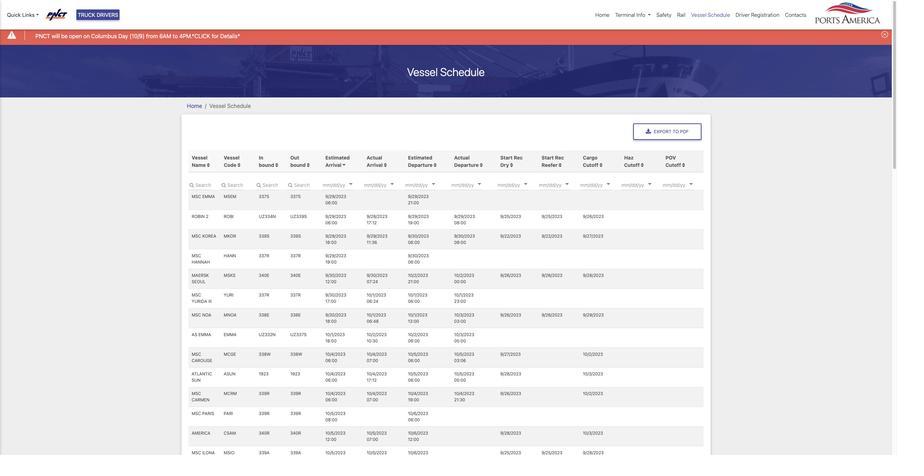 Task type: vqa. For each thing, say whether or not it's contained in the screenshot.
Out bound
yes



Task type: locate. For each thing, give the bounding box(es) containing it.
rec for start rec reefer
[[555, 154, 564, 160]]

9/30/2023 17:00
[[326, 292, 346, 304]]

cutoff down haz
[[624, 162, 640, 168]]

2 arrival from the left
[[367, 162, 383, 168]]

0 horizontal spatial home link
[[187, 103, 202, 109]]

mm/dd/yy field down reefer on the top of page
[[538, 179, 581, 190]]

msc up carmen
[[192, 391, 201, 396]]

08:00
[[454, 220, 466, 225], [454, 240, 466, 245], [326, 417, 337, 422]]

19:00
[[408, 220, 419, 225], [326, 259, 337, 265], [408, 397, 419, 403]]

for
[[212, 33, 219, 39]]

07:24
[[367, 279, 378, 284]]

2 10/4/2023 06:00 from the top
[[326, 371, 346, 383]]

actual arrival
[[367, 154, 383, 168]]

337s up uz334n
[[259, 194, 269, 199]]

7 mm/dd/yy field from the left
[[580, 179, 622, 190]]

10/5/2023 06:00 for 10/4/2023 07:00
[[408, 352, 428, 363]]

2 actual from the left
[[454, 154, 470, 160]]

1 mm/dd/yy field from the left
[[322, 179, 364, 190]]

from
[[146, 33, 158, 39]]

1 vertical spatial 05:00
[[454, 378, 466, 383]]

mcge
[[224, 352, 236, 357]]

1 horizontal spatial 338e
[[290, 312, 301, 317]]

1 339s from the left
[[259, 233, 270, 239]]

19:00 down 9/29/2023 21:00
[[408, 220, 419, 225]]

msc for msc hannah
[[192, 253, 201, 258]]

0 horizontal spatial 338e
[[259, 312, 269, 317]]

2 vertical spatial 07:00
[[367, 437, 378, 442]]

1 05:00 from the top
[[454, 338, 466, 343]]

18:00
[[326, 240, 337, 245], [326, 319, 337, 324], [326, 338, 337, 343]]

msc up robin
[[192, 194, 201, 199]]

0 horizontal spatial arrival
[[326, 162, 342, 168]]

1 vertical spatial 17:12
[[367, 378, 377, 383]]

msc left korea
[[192, 233, 201, 239]]

0 vertical spatial 19:00
[[408, 220, 419, 225]]

2 msc from the top
[[192, 233, 201, 239]]

robi
[[224, 214, 234, 219]]

mm/dd/yy field for second open calendar image from the left
[[405, 179, 447, 190]]

1 open calendar image from the left
[[391, 183, 394, 185]]

2 9/22/2023 from the left
[[542, 233, 563, 239]]

0 vertical spatial home link
[[593, 8, 613, 22]]

iii
[[208, 299, 212, 304]]

21:00 inside 9/29/2023 21:00
[[408, 200, 419, 206]]

mm/dd/yy field down "cargo cutoff"
[[580, 179, 622, 190]]

1 estimated from the left
[[326, 154, 350, 160]]

1 vertical spatial 21:00
[[408, 279, 419, 284]]

6 mm/dd/yy field from the left
[[538, 179, 581, 190]]

msc inside msc yurida iii
[[192, 292, 201, 298]]

msc left noa at the bottom left
[[192, 312, 201, 317]]

18:00 inside 9/29/2023 18:00
[[326, 240, 337, 245]]

haz cutoff
[[624, 154, 640, 168]]

1 departure from the left
[[408, 162, 433, 168]]

msc korea
[[192, 233, 216, 239]]

1 arrival from the left
[[326, 162, 342, 168]]

dry
[[501, 162, 509, 168]]

maersk
[[192, 273, 209, 278]]

9/29/2023 19:00 down 9/29/2023 18:00
[[326, 253, 346, 265]]

08:00 for 9/29/2023 08:00
[[454, 220, 466, 225]]

1 horizontal spatial estimated
[[408, 154, 433, 160]]

19:00 inside 10/4/2023 19:00
[[408, 397, 419, 403]]

bound inside out bound
[[290, 162, 306, 168]]

1 vertical spatial 9/29/2023 06:00
[[326, 214, 346, 225]]

05:00 up 10/4/2023 21:30
[[454, 378, 466, 383]]

departure for estimated
[[408, 162, 433, 168]]

1 horizontal spatial schedule
[[440, 65, 485, 78]]

08:00 up 9/30/2023 08:00
[[454, 220, 466, 225]]

1 vertical spatial 10/4/2023 06:00
[[326, 371, 346, 383]]

1 vertical spatial 10/4/2023 07:00
[[367, 391, 387, 403]]

schedule
[[708, 12, 730, 18], [440, 65, 485, 78], [227, 103, 251, 109]]

1 9/30/2023 06:00 from the top
[[408, 233, 429, 245]]

0 horizontal spatial 340r
[[259, 430, 270, 436]]

2 vertical spatial 18:00
[[326, 338, 337, 343]]

1 340e from the left
[[259, 273, 269, 278]]

1 vertical spatial 08:00
[[454, 240, 466, 245]]

1 17:12 from the top
[[367, 220, 377, 225]]

mm/dd/yy field down estimated arrival
[[322, 179, 364, 190]]

6 msc from the top
[[192, 352, 201, 357]]

10/1/2023 up 13:00
[[408, 312, 428, 317]]

msc up the hannah
[[192, 253, 201, 258]]

340r
[[259, 430, 270, 436], [290, 430, 301, 436]]

2 horizontal spatial cutoff
[[666, 162, 681, 168]]

2 17:12 from the top
[[367, 378, 377, 383]]

vessel schedule
[[691, 12, 730, 18], [407, 65, 485, 78], [209, 103, 251, 109]]

8 msc from the top
[[192, 411, 201, 416]]

338w down uz337s
[[290, 352, 302, 357]]

bound inside "in bound"
[[259, 162, 274, 168]]

truck drivers link
[[76, 9, 120, 20]]

10/1/2023 for 23:00
[[454, 292, 474, 298]]

0 vertical spatial 21:00
[[408, 200, 419, 206]]

contacts link
[[783, 8, 810, 22]]

07:00 inside 10/5/2023 07:00
[[367, 437, 378, 442]]

None field
[[188, 179, 212, 190], [220, 179, 244, 190], [256, 179, 279, 190], [287, 179, 310, 190], [188, 179, 212, 190], [220, 179, 244, 190], [256, 179, 279, 190], [287, 179, 310, 190]]

1 horizontal spatial home
[[596, 12, 610, 18]]

estimated for departure
[[408, 154, 433, 160]]

3 07:00 from the top
[[367, 437, 378, 442]]

cutoff down "cargo"
[[583, 162, 599, 168]]

0 horizontal spatial actual
[[367, 154, 382, 160]]

9/30/2023 07:24
[[367, 273, 388, 284]]

1 start from the left
[[501, 154, 513, 160]]

0 horizontal spatial 337s
[[259, 194, 269, 199]]

10/1/2023 for 06:24
[[367, 292, 386, 298]]

rec inside start rec reefer
[[555, 154, 564, 160]]

msc up yurida
[[192, 292, 201, 298]]

4 open calendar image from the left
[[648, 183, 652, 185]]

3 10/4/2023 06:00 from the top
[[326, 391, 346, 403]]

contacts
[[785, 12, 807, 18]]

start inside start rec reefer
[[542, 154, 554, 160]]

mm/dd/yy field for 3rd open calendar image from right
[[497, 179, 539, 190]]

1 horizontal spatial 9/29/2023 19:00
[[408, 214, 429, 225]]

1 vertical spatial home
[[187, 103, 202, 109]]

start up the dry
[[501, 154, 513, 160]]

close image
[[882, 31, 889, 38]]

0 horizontal spatial schedule
[[227, 103, 251, 109]]

1 21:00 from the top
[[408, 200, 419, 206]]

msc hannah
[[192, 253, 210, 265]]

0 horizontal spatial 339s
[[259, 233, 270, 239]]

actual for actual arrival
[[367, 154, 382, 160]]

338e up uz337s
[[290, 312, 301, 317]]

0 vertical spatial 10/4/2023 06:00
[[326, 352, 346, 363]]

12:00 inside 10/5/2023 12:00
[[326, 437, 337, 442]]

msc for msc korea
[[192, 233, 201, 239]]

1 horizontal spatial 337s
[[290, 194, 301, 199]]

08:00 down 9/29/2023 08:00
[[454, 240, 466, 245]]

1 9/29/2023 06:00 from the top
[[326, 194, 346, 206]]

10/4/2023 17:12
[[367, 371, 387, 383]]

2 10/6/2023 from the top
[[408, 430, 428, 436]]

4 msc from the top
[[192, 292, 201, 298]]

to
[[673, 129, 679, 134]]

0 vertical spatial 05:00
[[454, 338, 466, 343]]

10/5/2023 06:00 up 10/4/2023 19:00
[[408, 371, 428, 383]]

339s down uz334n
[[259, 233, 270, 239]]

3 open calendar image from the left
[[607, 183, 610, 185]]

1 10/4/2023 07:00 from the top
[[367, 352, 387, 363]]

1 18:00 from the top
[[326, 240, 337, 245]]

10/1/2023 up 23:00
[[454, 292, 474, 298]]

1 07:00 from the top
[[367, 358, 378, 363]]

start inside "start rec dry"
[[501, 154, 513, 160]]

estimated arrival
[[326, 154, 350, 168]]

08:00 up 10/5/2023 12:00
[[326, 417, 337, 422]]

2 estimated from the left
[[408, 154, 433, 160]]

10/5/2023 06:00 down the "10/2/2023 06:00"
[[408, 352, 428, 363]]

start
[[501, 154, 513, 160], [542, 154, 554, 160]]

pnct will be open on columbus day (10/9) from 6am to 4pm.*click for details* link
[[35, 32, 240, 40]]

1 horizontal spatial 1923
[[290, 371, 300, 377]]

12:00 up the 9/30/2023 17:00
[[326, 279, 337, 284]]

2 vertical spatial 08:00
[[326, 417, 337, 422]]

1 horizontal spatial 338w
[[290, 352, 302, 357]]

9/27/2023
[[583, 233, 604, 239], [501, 352, 521, 357]]

337r
[[259, 253, 269, 258], [290, 253, 301, 258], [259, 292, 269, 298], [290, 292, 301, 298]]

seoul
[[192, 279, 206, 284]]

5 mm/dd/yy field from the left
[[497, 179, 539, 190]]

21:00 inside the 10/2/2023 21:00
[[408, 279, 419, 284]]

08:00 for 10/5/2023 08:00
[[326, 417, 337, 422]]

0 vertical spatial home
[[596, 12, 610, 18]]

18:00 inside 9/30/2023 18:00
[[326, 319, 337, 324]]

8 mm/dd/yy field from the left
[[621, 179, 663, 190]]

9/30/2023 06:00 for 9/29/2023 18:00
[[408, 233, 429, 245]]

0 horizontal spatial 9/27/2023
[[501, 352, 521, 357]]

0 horizontal spatial 9/22/2023
[[501, 233, 521, 239]]

10/1/2023 13:00
[[408, 312, 428, 324]]

home link
[[593, 8, 613, 22], [187, 103, 202, 109]]

10/4/2023 06:00
[[326, 352, 346, 363], [326, 371, 346, 383], [326, 391, 346, 403]]

05:00 inside 10/5/2023 05:00
[[454, 378, 466, 383]]

0 vertical spatial 10/6/2023
[[408, 411, 428, 416]]

bound down in
[[259, 162, 274, 168]]

19:00 up 9/30/2023 12:00
[[326, 259, 337, 265]]

10/5/2023 12:00
[[326, 430, 346, 442]]

mm/dd/yy field down haz cutoff
[[621, 179, 663, 190]]

actual inside actual departure
[[454, 154, 470, 160]]

msc for msc carmen
[[192, 391, 201, 396]]

9/25/2023
[[501, 214, 521, 219], [542, 214, 563, 219]]

home inside "home" link
[[596, 12, 610, 18]]

2 horizontal spatial schedule
[[708, 12, 730, 18]]

2 9/29/2023 06:00 from the top
[[326, 214, 346, 225]]

1 cutoff from the left
[[583, 162, 599, 168]]

1 horizontal spatial vessel schedule
[[407, 65, 485, 78]]

2 vertical spatial vessel schedule
[[209, 103, 251, 109]]

emma up 2
[[202, 194, 215, 199]]

0 horizontal spatial 338w
[[259, 352, 271, 357]]

338w down uz332n
[[259, 352, 271, 357]]

estimated departure
[[408, 154, 433, 168]]

10/1/2023 up "06:24"
[[367, 292, 386, 298]]

12:00 down 10/6/2023 06:00
[[408, 437, 419, 442]]

5 open calendar image from the left
[[689, 183, 693, 185]]

cutoff down pov
[[666, 162, 681, 168]]

0 horizontal spatial 340e
[[259, 273, 269, 278]]

msc inside msc carouge
[[192, 352, 201, 357]]

08:00 inside "10/5/2023 08:00"
[[326, 417, 337, 422]]

339s
[[259, 233, 270, 239], [290, 233, 301, 239]]

2 21:00 from the top
[[408, 279, 419, 284]]

06:24
[[367, 299, 379, 304]]

0 vertical spatial 9/27/2023
[[583, 233, 604, 239]]

quick links link
[[7, 11, 39, 19]]

vessel
[[691, 12, 707, 18], [407, 65, 438, 78], [209, 103, 226, 109], [192, 154, 208, 160], [224, 154, 240, 160]]

18:00 inside "10/1/2023 18:00"
[[326, 338, 337, 343]]

emma for as emma
[[198, 332, 211, 337]]

1 horizontal spatial actual
[[454, 154, 470, 160]]

1 vertical spatial 07:00
[[367, 397, 378, 403]]

9/30/2023 12:00
[[326, 273, 346, 284]]

1 actual from the left
[[367, 154, 382, 160]]

pari
[[224, 411, 233, 416]]

0 vertical spatial 9/30/2023 06:00
[[408, 233, 429, 245]]

2 cutoff from the left
[[624, 162, 640, 168]]

10/2/2023 for 06:00
[[408, 332, 428, 337]]

0 vertical spatial 10/5/2023 06:00
[[408, 352, 428, 363]]

1 10/6/2023 from the top
[[408, 411, 428, 416]]

1 horizontal spatial 339s
[[290, 233, 301, 239]]

1 horizontal spatial bound
[[290, 162, 306, 168]]

08:00 inside 9/30/2023 08:00
[[454, 240, 466, 245]]

7 msc from the top
[[192, 391, 201, 396]]

open calendar image
[[349, 183, 353, 185], [478, 183, 482, 185], [607, 183, 610, 185], [648, 183, 652, 185]]

msc up carouge
[[192, 352, 201, 357]]

1 horizontal spatial departure
[[454, 162, 479, 168]]

1 vertical spatial 10/5/2023 06:00
[[408, 371, 428, 383]]

11:36
[[367, 240, 377, 245]]

0 horizontal spatial 1923
[[259, 371, 269, 377]]

1 vertical spatial 9/29/2023 19:00
[[326, 253, 346, 265]]

1 msc from the top
[[192, 194, 201, 199]]

3 cutoff from the left
[[666, 162, 681, 168]]

1 10/5/2023 06:00 from the top
[[408, 352, 428, 363]]

0 vertical spatial vessel schedule
[[691, 12, 730, 18]]

10/6/2023
[[408, 411, 428, 416], [408, 430, 428, 436]]

1 338w from the left
[[259, 352, 271, 357]]

0 vertical spatial 9/29/2023 06:00
[[326, 194, 346, 206]]

2 vertical spatial 19:00
[[408, 397, 419, 403]]

12:00 down "10/5/2023 08:00"
[[326, 437, 337, 442]]

1 horizontal spatial 340e
[[290, 273, 301, 278]]

339s down uz339s
[[290, 233, 301, 239]]

2 339s from the left
[[290, 233, 301, 239]]

1 340r from the left
[[259, 430, 270, 436]]

1 10/4/2023 06:00 from the top
[[326, 352, 346, 363]]

10/2/2023 for 21:00
[[408, 273, 428, 278]]

2 mm/dd/yy field from the left
[[363, 179, 406, 190]]

mm/dd/yy field for second open calendar image from the right
[[538, 179, 581, 190]]

2 1923 from the left
[[290, 371, 300, 377]]

10/4/2023 07:00 for 10/4/2023
[[367, 391, 387, 403]]

mm/dd/yy field down actual arrival
[[363, 179, 406, 190]]

1 horizontal spatial rec
[[555, 154, 564, 160]]

1 horizontal spatial 9/25/2023
[[542, 214, 563, 219]]

0 horizontal spatial 9/25/2023
[[501, 214, 521, 219]]

bound for out
[[290, 162, 306, 168]]

rail link
[[675, 8, 689, 22]]

msc carouge
[[192, 352, 212, 363]]

1 horizontal spatial cutoff
[[624, 162, 640, 168]]

maersk seoul
[[192, 273, 209, 284]]

1 9/22/2023 from the left
[[501, 233, 521, 239]]

05:00 up 10/5/2023 03:06
[[454, 338, 466, 343]]

10/6/2023 down 10/6/2023 06:00
[[408, 430, 428, 436]]

rec left start rec reefer
[[514, 154, 523, 160]]

337s
[[259, 194, 269, 199], [290, 194, 301, 199]]

mm/dd/yy field down the dry
[[497, 179, 539, 190]]

cargo cutoff
[[583, 154, 599, 168]]

337s up uz339s
[[290, 194, 301, 199]]

msc for msc emma
[[192, 194, 201, 199]]

estimated inside the estimated departure
[[408, 154, 433, 160]]

0 vertical spatial 18:00
[[326, 240, 337, 245]]

06:00 inside 10/6/2023 06:00
[[408, 417, 420, 422]]

1 337s from the left
[[259, 194, 269, 199]]

3 18:00 from the top
[[326, 338, 337, 343]]

0 horizontal spatial cutoff
[[583, 162, 599, 168]]

9 mm/dd/yy field from the left
[[662, 179, 704, 190]]

departure for actual
[[454, 162, 479, 168]]

21:00 for 10/2/2023 21:00
[[408, 279, 419, 284]]

mm/dd/yy field for 2nd open calendar icon from right
[[580, 179, 622, 190]]

2 start from the left
[[542, 154, 554, 160]]

uz332n
[[259, 332, 276, 337]]

2 rec from the left
[[555, 154, 564, 160]]

9/29/2023 08:00
[[454, 214, 475, 225]]

3 msc from the top
[[192, 253, 201, 258]]

1 rec from the left
[[514, 154, 523, 160]]

10/1/2023 for 06:48
[[367, 312, 386, 317]]

3 mm/dd/yy field from the left
[[405, 179, 447, 190]]

open calendar image
[[391, 183, 394, 185], [432, 183, 435, 185], [524, 183, 528, 185], [566, 183, 569, 185], [689, 183, 693, 185]]

1 vertical spatial 9/30/2023 06:00
[[408, 253, 429, 265]]

uz339s
[[290, 214, 307, 219]]

12:00 inside 9/30/2023 12:00
[[326, 279, 337, 284]]

america
[[192, 430, 210, 436]]

10/4/2023 07:00 down 10/4/2023 17:12
[[367, 391, 387, 403]]

0 horizontal spatial estimated
[[326, 154, 350, 160]]

4 mm/dd/yy field from the left
[[451, 179, 493, 190]]

9/28/2023
[[367, 214, 388, 219], [583, 273, 604, 278], [501, 371, 521, 377], [501, 430, 521, 436]]

9/30/2023 06:00 for 9/29/2023 19:00
[[408, 253, 429, 265]]

emma right the as
[[198, 332, 211, 337]]

08:00 inside 9/29/2023 08:00
[[454, 220, 466, 225]]

2 05:00 from the top
[[454, 378, 466, 383]]

12:00 inside 10/6/2023 12:00
[[408, 437, 419, 442]]

msc noa
[[192, 312, 211, 317]]

msc inside msc hannah
[[192, 253, 201, 258]]

msc
[[192, 194, 201, 199], [192, 233, 201, 239], [192, 253, 201, 258], [192, 292, 201, 298], [192, 312, 201, 317], [192, 352, 201, 357], [192, 391, 201, 396], [192, 411, 201, 416]]

2 07:00 from the top
[[367, 397, 378, 403]]

bound down out
[[290, 162, 306, 168]]

1 vertical spatial 18:00
[[326, 319, 337, 324]]

0 horizontal spatial rec
[[514, 154, 523, 160]]

yurida
[[192, 299, 207, 304]]

2 9/30/2023 06:00 from the top
[[408, 253, 429, 265]]

start up reefer on the top of page
[[542, 154, 554, 160]]

2
[[206, 214, 209, 219]]

9/29/2023 18:00
[[326, 233, 346, 245]]

10/4/2023 07:00 down 10:30
[[367, 352, 387, 363]]

0 horizontal spatial start
[[501, 154, 513, 160]]

10/1/2023 up the 06:48 on the bottom left of the page
[[367, 312, 386, 317]]

0 vertical spatial 07:00
[[367, 358, 378, 363]]

mm/dd/yy field down pov cutoff
[[662, 179, 704, 190]]

1 horizontal spatial 9/27/2023
[[583, 233, 604, 239]]

1 horizontal spatial 9/22/2023
[[542, 233, 563, 239]]

1 horizontal spatial start
[[542, 154, 554, 160]]

2 bound from the left
[[290, 162, 306, 168]]

17:12 inside 10/4/2023 17:12
[[367, 378, 377, 383]]

338e up uz332n
[[259, 312, 269, 317]]

pnct will be open on columbus day (10/9) from 6am to 4pm.*click for details* alert
[[0, 26, 892, 45]]

05:00 inside 10/3/2023 05:00
[[454, 338, 466, 343]]

emma down mnoa
[[224, 332, 237, 337]]

2 vertical spatial 10/4/2023 06:00
[[326, 391, 346, 403]]

msc for msc paris
[[192, 411, 201, 416]]

msc left paris
[[192, 411, 201, 416]]

hann
[[224, 253, 236, 258]]

10/6/2023 for 06:00
[[408, 411, 428, 416]]

korea
[[202, 233, 216, 239]]

10/4/2023 07:00 for 10/5/2023
[[367, 352, 387, 363]]

msks
[[224, 273, 236, 278]]

10/2/2023 for 10:30
[[367, 332, 387, 337]]

2 departure from the left
[[454, 162, 479, 168]]

msc inside msc carmen
[[192, 391, 201, 396]]

mm/dd/yy field for fourth open calendar icon from left
[[621, 179, 663, 190]]

0 vertical spatial 10/4/2023 07:00
[[367, 352, 387, 363]]

10/1/2023 down 9/30/2023 18:00
[[326, 332, 345, 337]]

19:00 for 10/4/2023 07:00
[[408, 397, 419, 403]]

9/30/2023 06:00
[[408, 233, 429, 245], [408, 253, 429, 265]]

9/29/2023 06:00
[[326, 194, 346, 206], [326, 214, 346, 225]]

10/5/2023 08:00
[[326, 411, 346, 422]]

07:00 for 10/5/2023 06:00
[[367, 358, 378, 363]]

10/6/2023 down 10/4/2023 19:00
[[408, 411, 428, 416]]

driver registration
[[736, 12, 780, 18]]

17:12 for 9/28/2023 17:12
[[367, 220, 377, 225]]

1 horizontal spatial arrival
[[367, 162, 383, 168]]

start for dry
[[501, 154, 513, 160]]

1 vertical spatial 10/6/2023
[[408, 430, 428, 436]]

quick links
[[7, 12, 35, 18]]

0 vertical spatial 17:12
[[367, 220, 377, 225]]

10/1/2023 down the 10/2/2023 21:00
[[408, 292, 428, 298]]

arrival inside estimated arrival
[[326, 162, 342, 168]]

mm/dd/yy field down actual departure at the top of the page
[[451, 179, 493, 190]]

18:00 for 9/30/2023 18:00
[[326, 319, 337, 324]]

08:00 for 9/30/2023 08:00
[[454, 240, 466, 245]]

1 horizontal spatial 340r
[[290, 430, 301, 436]]

0 vertical spatial 08:00
[[454, 220, 466, 225]]

2 10/4/2023 07:00 from the top
[[367, 391, 387, 403]]

5 msc from the top
[[192, 312, 201, 317]]

actual inside actual arrival
[[367, 154, 382, 160]]

6am
[[159, 33, 171, 39]]

17:00
[[326, 299, 336, 304]]

0 horizontal spatial bound
[[259, 162, 274, 168]]

9/29/2023 19:00 down 9/29/2023 21:00
[[408, 214, 429, 225]]

arrival
[[326, 162, 342, 168], [367, 162, 383, 168]]

1 open calendar image from the left
[[349, 183, 353, 185]]

9/30/2023
[[408, 233, 429, 239], [454, 233, 475, 239], [408, 253, 429, 258], [326, 273, 346, 278], [367, 273, 388, 278], [326, 292, 346, 298], [326, 312, 346, 317]]

2 18:00 from the top
[[326, 319, 337, 324]]

mm/dd/yy field
[[322, 179, 364, 190], [363, 179, 406, 190], [405, 179, 447, 190], [451, 179, 493, 190], [497, 179, 539, 190], [538, 179, 581, 190], [580, 179, 622, 190], [621, 179, 663, 190], [662, 179, 704, 190]]

vessel schedule link
[[689, 8, 733, 22]]

mm/dd/yy field for fifth open calendar image from the left
[[662, 179, 704, 190]]

msem
[[224, 194, 236, 199]]

10/3/2023
[[454, 312, 474, 317], [454, 332, 474, 337], [583, 371, 603, 377], [583, 430, 603, 436]]

registration
[[751, 12, 780, 18]]

1 vertical spatial vessel schedule
[[407, 65, 485, 78]]

mm/dd/yy field up 9/29/2023 21:00
[[405, 179, 447, 190]]

0 horizontal spatial departure
[[408, 162, 433, 168]]

1 bound from the left
[[259, 162, 274, 168]]

17:12 inside 9/28/2023 17:12
[[367, 220, 377, 225]]

bound
[[259, 162, 274, 168], [290, 162, 306, 168]]

2 10/5/2023 06:00 from the top
[[408, 371, 428, 383]]

9/29/2023 06:00 for 337s
[[326, 194, 346, 206]]

rec inside "start rec dry"
[[514, 154, 523, 160]]

rec up reefer on the top of page
[[555, 154, 564, 160]]

19:00 up 10/6/2023 06:00
[[408, 397, 419, 403]]



Task type: describe. For each thing, give the bounding box(es) containing it.
1 vertical spatial 19:00
[[326, 259, 337, 265]]

haz
[[624, 154, 634, 160]]

10/2/2023 for 00:00
[[454, 273, 474, 278]]

07:00 for 10/4/2023 19:00
[[367, 397, 378, 403]]

in bound
[[259, 154, 275, 168]]

truck
[[78, 12, 95, 18]]

2 open calendar image from the left
[[432, 183, 435, 185]]

10/2/2023 21:00
[[408, 273, 428, 284]]

download image
[[646, 129, 651, 134]]

paris
[[202, 411, 214, 416]]

rec for start rec dry
[[514, 154, 523, 160]]

actual departure
[[454, 154, 479, 168]]

atlantic sun
[[192, 371, 212, 383]]

bound for in
[[259, 162, 274, 168]]

msc yurida iii
[[192, 292, 212, 304]]

10/3/2023 05:00
[[454, 332, 474, 343]]

4 open calendar image from the left
[[566, 183, 569, 185]]

2 337s from the left
[[290, 194, 301, 199]]

2 340e from the left
[[290, 273, 301, 278]]

mcrm
[[224, 391, 237, 396]]

06:00 inside 10/1/2023 06:00
[[408, 299, 420, 304]]

yuri
[[224, 292, 234, 298]]

2 340r from the left
[[290, 430, 301, 436]]

07:00 for 10/6/2023 12:00
[[367, 437, 378, 442]]

driver registration link
[[733, 8, 783, 22]]

0 horizontal spatial home
[[187, 103, 202, 109]]

mm/dd/yy field for 5th open calendar image from right
[[363, 179, 406, 190]]

06:00 inside the "10/2/2023 06:00"
[[408, 338, 420, 343]]

9/29/2023 21:00
[[408, 194, 429, 206]]

hannah
[[192, 259, 210, 265]]

on
[[83, 33, 90, 39]]

msc for msc yurida iii
[[192, 292, 201, 298]]

05:00 for 10/3/2023 05:00
[[454, 338, 466, 343]]

mm/dd/yy field for 3rd open calendar icon from right
[[451, 179, 493, 190]]

10:30
[[367, 338, 378, 343]]

arrival for estimated arrival
[[326, 162, 342, 168]]

10/1/2023 18:00
[[326, 332, 345, 343]]

safety
[[657, 12, 672, 18]]

1 vertical spatial 9/27/2023
[[501, 352, 521, 357]]

03:00
[[454, 319, 466, 324]]

10/1/2023 for 13:00
[[408, 312, 428, 317]]

sun
[[192, 378, 201, 383]]

10/4/2023 06:00 for 339r
[[326, 391, 346, 403]]

12:00 for 10/6/2023 12:00
[[408, 437, 419, 442]]

export to pdf link
[[633, 123, 702, 140]]

open
[[69, 33, 82, 39]]

asun
[[224, 371, 236, 377]]

05:00 for 10/5/2023 05:00
[[454, 378, 466, 383]]

pnct will be open on columbus day (10/9) from 6am to 4pm.*click for details*
[[35, 33, 240, 39]]

out bound
[[290, 154, 307, 168]]

msc for msc carouge
[[192, 352, 201, 357]]

info
[[637, 12, 646, 18]]

drivers
[[97, 12, 118, 18]]

emma for msc emma
[[202, 194, 215, 199]]

1 horizontal spatial home link
[[593, 8, 613, 22]]

12:00 for 9/30/2023 12:00
[[326, 279, 337, 284]]

msc paris
[[192, 411, 214, 416]]

9/28/2023 17:12
[[367, 214, 388, 225]]

06:48
[[367, 319, 379, 324]]

2 horizontal spatial vessel schedule
[[691, 12, 730, 18]]

2 9/25/2023 from the left
[[542, 214, 563, 219]]

1 vertical spatial home link
[[187, 103, 202, 109]]

0 vertical spatial 9/29/2023 19:00
[[408, 214, 429, 225]]

out
[[290, 154, 299, 160]]

rail
[[677, 12, 686, 18]]

name
[[192, 162, 206, 168]]

10/1/2023 for 06:00
[[408, 292, 428, 298]]

mkor
[[224, 233, 236, 239]]

pnct
[[35, 33, 50, 39]]

estimated for arrival
[[326, 154, 350, 160]]

mnoa
[[224, 312, 237, 317]]

1 1923 from the left
[[259, 371, 269, 377]]

0 horizontal spatial vessel schedule
[[209, 103, 251, 109]]

safety link
[[654, 8, 675, 22]]

vessel code
[[224, 154, 240, 168]]

msc emma
[[192, 194, 215, 199]]

terminal info
[[615, 12, 646, 18]]

4pm.*click
[[179, 33, 210, 39]]

10/2/2023 10:30
[[367, 332, 387, 343]]

in
[[259, 154, 263, 160]]

9/29/2023 06:00 for uz339s
[[326, 214, 346, 225]]

12:00 for 10/5/2023 12:00
[[326, 437, 337, 442]]

driver
[[736, 12, 750, 18]]

2 open calendar image from the left
[[478, 183, 482, 185]]

0 horizontal spatial 9/29/2023 19:00
[[326, 253, 346, 265]]

19:00 for 9/28/2023 17:12
[[408, 220, 419, 225]]

day
[[118, 33, 128, 39]]

code
[[224, 162, 236, 168]]

uz337s
[[290, 332, 307, 337]]

10/5/2023 06:00 for 10/4/2023 17:12
[[408, 371, 428, 383]]

msc carmen
[[192, 391, 210, 403]]

quick
[[7, 12, 21, 18]]

cutoff for cargo
[[583, 162, 599, 168]]

1 338e from the left
[[259, 312, 269, 317]]

vessel name
[[192, 154, 208, 168]]

mm/dd/yy field for fourth open calendar icon from the right
[[322, 179, 364, 190]]

cutoff for haz
[[624, 162, 640, 168]]

10/4/2023 06:00 for 338w
[[326, 352, 346, 363]]

21:30
[[454, 397, 465, 403]]

10/6/2023 for 12:00
[[408, 430, 428, 436]]

1 vertical spatial schedule
[[440, 65, 485, 78]]

start for reefer
[[542, 154, 554, 160]]

2 vertical spatial schedule
[[227, 103, 251, 109]]

10/4/2023 19:00
[[408, 391, 428, 403]]

10/1/2023 06:24
[[367, 292, 386, 304]]

23:00
[[454, 299, 466, 304]]

18:00 for 10/1/2023 18:00
[[326, 338, 337, 343]]

10/1/2023 for 18:00
[[326, 332, 345, 337]]

2 338e from the left
[[290, 312, 301, 317]]

10/1/2023 06:48
[[367, 312, 386, 324]]

terminal
[[615, 12, 635, 18]]

pdf
[[680, 129, 689, 134]]

csam
[[224, 430, 236, 436]]

reefer
[[542, 162, 558, 168]]

10/2/2023 06:00
[[408, 332, 428, 343]]

10/6/2023 06:00
[[408, 411, 428, 422]]

msc for msc noa
[[192, 312, 201, 317]]

10/1/2023 23:00
[[454, 292, 474, 304]]

(10/9)
[[130, 33, 145, 39]]

0 vertical spatial schedule
[[708, 12, 730, 18]]

10/4/2023 21:30
[[454, 391, 474, 403]]

3 open calendar image from the left
[[524, 183, 528, 185]]

cutoff for pov
[[666, 162, 681, 168]]

actual for actual departure
[[454, 154, 470, 160]]

arrival for actual arrival
[[367, 162, 383, 168]]

18:00 for 9/29/2023 18:00
[[326, 240, 337, 245]]

export to pdf
[[654, 129, 689, 134]]

21:00 for 9/29/2023 21:00
[[408, 200, 419, 206]]

start rec dry
[[501, 154, 523, 168]]

17:12 for 10/4/2023 17:12
[[367, 378, 377, 383]]

10/4/2023 06:00 for 1923
[[326, 371, 346, 383]]

start rec reefer
[[542, 154, 564, 168]]

9/29/2023 11:36
[[367, 233, 388, 245]]

terminal info link
[[613, 8, 654, 22]]

03:06
[[454, 358, 466, 363]]

2 338w from the left
[[290, 352, 302, 357]]

noa
[[202, 312, 211, 317]]

export
[[654, 129, 672, 134]]

1 9/25/2023 from the left
[[501, 214, 521, 219]]

pov
[[666, 154, 676, 160]]

00:00
[[454, 279, 466, 284]]

atlantic
[[192, 371, 212, 377]]



